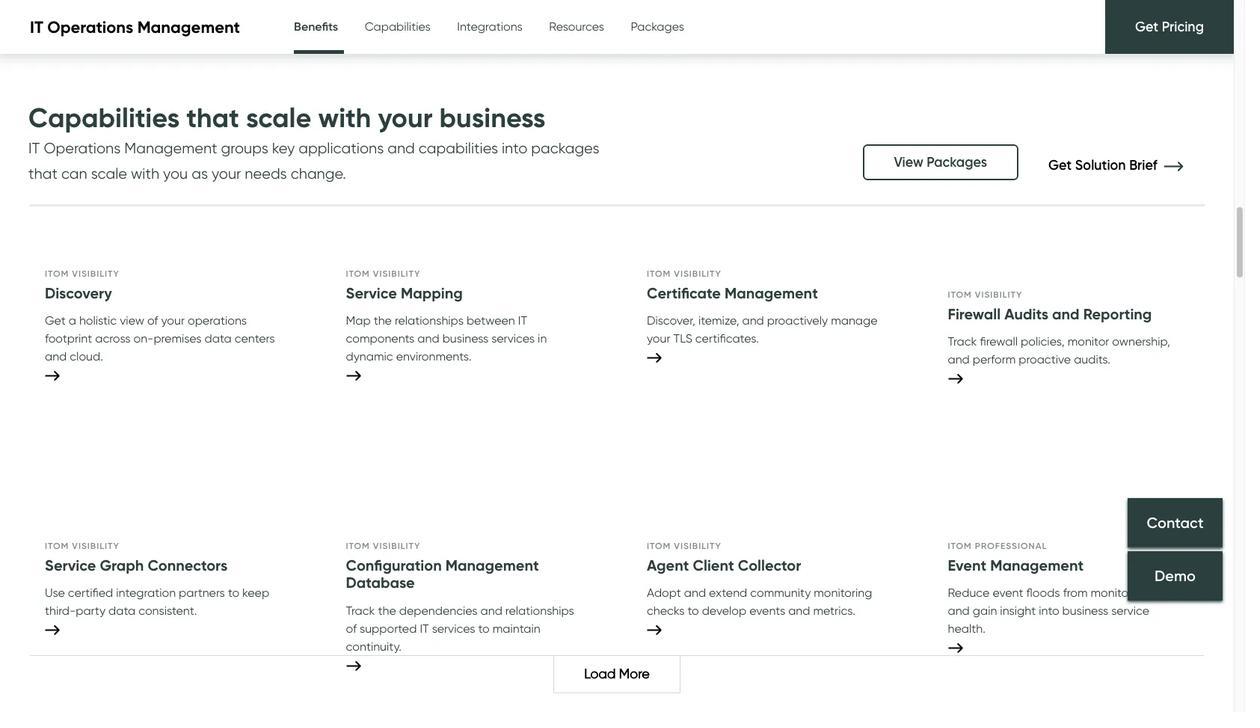 Task type: vqa. For each thing, say whether or not it's contained in the screenshot.


Task type: locate. For each thing, give the bounding box(es) containing it.
relationships down mapping
[[395, 314, 464, 328]]

of up the on-
[[147, 314, 158, 328]]

mapping
[[401, 284, 463, 302]]

the inside map the relationships between it components and business services in dynamic environments.
[[374, 314, 392, 328]]

brief
[[1130, 157, 1158, 174]]

track for firewall audits and reporting
[[948, 335, 978, 349]]

dependencies
[[399, 604, 478, 618]]

with left you
[[131, 165, 159, 183]]

1 vertical spatial data
[[109, 604, 136, 618]]

0 horizontal spatial capabilities
[[28, 101, 180, 134]]

cloud.
[[70, 350, 103, 364]]

that left can
[[28, 165, 58, 183]]

get left solution
[[1049, 157, 1072, 174]]

scale up key on the top
[[246, 101, 312, 134]]

business
[[440, 101, 546, 134], [443, 332, 489, 346], [1063, 604, 1109, 618]]

2 horizontal spatial to
[[688, 604, 699, 618]]

into
[[502, 139, 528, 157], [1039, 604, 1060, 618]]

track inside track firewall policies, monitor ownership, and perform proactive audits.
[[948, 335, 978, 349]]

business inside map the relationships between it components and business services in dynamic environments.
[[443, 332, 489, 346]]

1 horizontal spatial of
[[346, 621, 357, 636]]

1 horizontal spatial get
[[1049, 157, 1072, 174]]

and left perform
[[948, 353, 970, 367]]

business down between
[[443, 332, 489, 346]]

that up "groups"
[[186, 101, 239, 134]]

your up the capabilities
[[378, 101, 433, 134]]

track for configuration management database
[[346, 604, 375, 618]]

0 vertical spatial services
[[492, 332, 535, 346]]

third-
[[45, 604, 76, 618]]

1 vertical spatial capabilities
[[28, 101, 180, 134]]

2 vertical spatial to
[[479, 621, 490, 636]]

and down the footprint on the top of page
[[45, 350, 67, 364]]

health.
[[948, 622, 986, 636]]

the inside track the dependencies and relationships of supported it services to maintain continuity.
[[378, 604, 396, 618]]

1 vertical spatial get
[[1049, 157, 1072, 174]]

relationships inside map the relationships between it components and business services in dynamic environments.
[[395, 314, 464, 328]]

monitoring for agent client collector
[[814, 586, 873, 600]]

0 vertical spatial relationships
[[395, 314, 464, 328]]

0 vertical spatial get
[[1136, 19, 1159, 35]]

0 vertical spatial capabilities
[[365, 19, 431, 34]]

2 horizontal spatial get
[[1136, 19, 1159, 35]]

it inside map the relationships between it components and business services in dynamic environments.
[[518, 314, 528, 328]]

benefits
[[294, 19, 338, 34]]

0 vertical spatial scale
[[246, 101, 312, 134]]

with up applications
[[318, 101, 371, 134]]

1 horizontal spatial track
[[948, 335, 978, 349]]

to
[[228, 586, 240, 600], [688, 604, 699, 618], [479, 621, 490, 636]]

of inside get a holistic view of your operations footprint across on-premises data centers and cloud.
[[147, 314, 158, 328]]

get pricing link
[[1106, 0, 1235, 54]]

firewall
[[981, 335, 1018, 349]]

certificate
[[647, 284, 721, 302]]

1 vertical spatial relationships
[[506, 604, 574, 618]]

your down discover,
[[647, 332, 671, 346]]

0 horizontal spatial packages
[[631, 19, 685, 34]]

service up use
[[45, 556, 96, 574]]

0 vertical spatial data
[[205, 332, 232, 346]]

0 horizontal spatial of
[[147, 314, 158, 328]]

capabilities inside capabilities that scale with your business it operations management groups key applications and capabilities into packages that can scale with you as your needs change.
[[28, 101, 180, 134]]

get for get pricing
[[1136, 19, 1159, 35]]

0 horizontal spatial to
[[228, 586, 240, 600]]

packages
[[631, 19, 685, 34], [927, 154, 988, 171]]

components
[[346, 332, 415, 346]]

relationships
[[395, 314, 464, 328], [506, 604, 574, 618]]

capabilities that scale with your business it operations management groups key applications and capabilities into packages that can scale with you as your needs change.
[[28, 101, 600, 183]]

1 horizontal spatial data
[[205, 332, 232, 346]]

1 vertical spatial that
[[28, 165, 58, 183]]

and
[[388, 139, 415, 157], [1053, 304, 1080, 323], [743, 314, 765, 328], [418, 332, 440, 346], [45, 350, 67, 364], [948, 353, 970, 367], [684, 586, 706, 600], [481, 604, 503, 618], [789, 604, 811, 618], [948, 604, 970, 618]]

to inside adopt and extend community monitoring checks to develop events and metrics.
[[688, 604, 699, 618]]

environments.
[[396, 350, 472, 364]]

capabilities
[[419, 139, 498, 157]]

1 vertical spatial of
[[346, 621, 357, 636]]

your up premises
[[161, 314, 185, 328]]

0 vertical spatial packages
[[631, 19, 685, 34]]

to left maintain
[[479, 621, 490, 636]]

service for service mapping
[[346, 284, 397, 302]]

contact link
[[1128, 499, 1223, 548]]

0 vertical spatial of
[[147, 314, 158, 328]]

1 horizontal spatial capabilities
[[365, 19, 431, 34]]

0 vertical spatial business
[[440, 101, 546, 134]]

get left a
[[45, 314, 66, 328]]

2 monitoring from the left
[[1091, 586, 1150, 600]]

track inside track the dependencies and relationships of supported it services to maintain continuity.
[[346, 604, 375, 618]]

agent
[[647, 556, 689, 574]]

data inside use certified integration partners to keep third-party data consistent.
[[109, 604, 136, 618]]

business down from at the right of the page
[[1063, 604, 1109, 618]]

0 horizontal spatial services
[[432, 621, 476, 636]]

data down integration at left
[[109, 604, 136, 618]]

integrations
[[457, 19, 523, 34]]

get
[[1136, 19, 1159, 35], [1049, 157, 1072, 174], [45, 314, 66, 328]]

can
[[61, 165, 87, 183]]

discover, itemize, and proactively manage your tls certificates.
[[647, 314, 878, 346]]

of up continuity.
[[346, 621, 357, 636]]

1 vertical spatial the
[[378, 604, 396, 618]]

services down between
[[492, 332, 535, 346]]

management inside configuration management database
[[446, 556, 539, 574]]

monitoring up metrics.
[[814, 586, 873, 600]]

1 vertical spatial business
[[443, 332, 489, 346]]

1 horizontal spatial relationships
[[506, 604, 574, 618]]

business up the capabilities
[[440, 101, 546, 134]]

operations inside capabilities that scale with your business it operations management groups key applications and capabilities into packages that can scale with you as your needs change.
[[44, 139, 121, 157]]

and up environments.
[[418, 332, 440, 346]]

0 horizontal spatial monitoring
[[814, 586, 873, 600]]

integrations link
[[457, 1, 523, 53]]

integration
[[116, 586, 176, 600]]

monitoring inside the reduce event floods from monitoring tools and gain insight into business service health.
[[1091, 586, 1150, 600]]

get inside get a holistic view of your operations footprint across on-premises data centers and cloud.
[[45, 314, 66, 328]]

1 horizontal spatial packages
[[927, 154, 988, 171]]

extend
[[709, 586, 748, 600]]

and down community
[[789, 604, 811, 618]]

services
[[492, 332, 535, 346], [432, 621, 476, 636]]

the up the components
[[374, 314, 392, 328]]

use certified integration partners to keep third-party data consistent.
[[45, 586, 269, 618]]

0 horizontal spatial service
[[45, 556, 96, 574]]

2 vertical spatial business
[[1063, 604, 1109, 618]]

scale
[[246, 101, 312, 134], [91, 165, 127, 183]]

data inside get a holistic view of your operations footprint across on-premises data centers and cloud.
[[205, 332, 232, 346]]

track down firewall
[[948, 335, 978, 349]]

your inside discover, itemize, and proactively manage your tls certificates.
[[647, 332, 671, 346]]

as
[[192, 165, 208, 183]]

scale right can
[[91, 165, 127, 183]]

view packages
[[895, 154, 988, 171]]

1 monitoring from the left
[[814, 586, 873, 600]]

get inside get pricing link
[[1136, 19, 1159, 35]]

audits.
[[1075, 353, 1111, 367]]

0 horizontal spatial scale
[[91, 165, 127, 183]]

services for management
[[432, 621, 476, 636]]

0 horizontal spatial data
[[109, 604, 136, 618]]

monitoring inside adopt and extend community monitoring checks to develop events and metrics.
[[814, 586, 873, 600]]

certified
[[68, 586, 113, 600]]

services inside map the relationships between it components and business services in dynamic environments.
[[492, 332, 535, 346]]

management
[[137, 17, 240, 37], [124, 139, 217, 157], [725, 284, 818, 302], [446, 556, 539, 574], [991, 556, 1084, 574]]

data down 'operations'
[[205, 332, 232, 346]]

to left keep
[[228, 586, 240, 600]]

0 vertical spatial track
[[948, 335, 978, 349]]

operations
[[47, 17, 133, 37], [44, 139, 121, 157]]

get left pricing
[[1136, 19, 1159, 35]]

and inside track firewall policies, monitor ownership, and perform proactive audits.
[[948, 353, 970, 367]]

service
[[1112, 604, 1150, 618]]

between
[[467, 314, 515, 328]]

with
[[318, 101, 371, 134], [131, 165, 159, 183]]

service up map
[[346, 284, 397, 302]]

agent client collector
[[647, 556, 802, 574]]

0 vertical spatial service
[[346, 284, 397, 302]]

1 horizontal spatial service
[[346, 284, 397, 302]]

get for get solution brief
[[1049, 157, 1072, 174]]

0 vertical spatial the
[[374, 314, 392, 328]]

insight
[[1001, 604, 1036, 618]]

track firewall policies, monitor ownership, and perform proactive audits.
[[948, 335, 1171, 367]]

1 vertical spatial into
[[1039, 604, 1060, 618]]

certificates.
[[696, 332, 759, 346]]

get pricing
[[1136, 19, 1205, 35]]

it operations management
[[30, 17, 240, 37]]

into down floods
[[1039, 604, 1060, 618]]

and up certificates.
[[743, 314, 765, 328]]

monitoring up service on the bottom right of the page
[[1091, 586, 1150, 600]]

solution
[[1076, 157, 1127, 174]]

configuration management database
[[346, 556, 539, 592]]

0 vertical spatial that
[[186, 101, 239, 134]]

proactively
[[768, 314, 828, 328]]

track up 'supported'
[[346, 604, 375, 618]]

0 vertical spatial into
[[502, 139, 528, 157]]

packages
[[531, 139, 600, 157]]

events
[[750, 604, 786, 618]]

configuration
[[346, 556, 442, 574]]

0 vertical spatial to
[[228, 586, 240, 600]]

1 vertical spatial scale
[[91, 165, 127, 183]]

and left the capabilities
[[388, 139, 415, 157]]

1 horizontal spatial monitoring
[[1091, 586, 1150, 600]]

1 vertical spatial track
[[346, 604, 375, 618]]

to inside track the dependencies and relationships of supported it services to maintain continuity.
[[479, 621, 490, 636]]

perform
[[973, 353, 1016, 367]]

1 horizontal spatial into
[[1039, 604, 1060, 618]]

0 horizontal spatial track
[[346, 604, 375, 618]]

1 vertical spatial operations
[[44, 139, 121, 157]]

and up health.
[[948, 604, 970, 618]]

into left packages
[[502, 139, 528, 157]]

1 vertical spatial service
[[45, 556, 96, 574]]

the up 'supported'
[[378, 604, 396, 618]]

0 horizontal spatial relationships
[[395, 314, 464, 328]]

0 horizontal spatial that
[[28, 165, 58, 183]]

itemize,
[[699, 314, 740, 328]]

track
[[948, 335, 978, 349], [346, 604, 375, 618]]

adopt
[[647, 586, 681, 600]]

and inside the reduce event floods from monitoring tools and gain insight into business service health.
[[948, 604, 970, 618]]

event management
[[948, 556, 1084, 574]]

1 vertical spatial to
[[688, 604, 699, 618]]

1 horizontal spatial services
[[492, 332, 535, 346]]

continuity.
[[346, 639, 402, 654]]

1 vertical spatial with
[[131, 165, 159, 183]]

1 vertical spatial packages
[[927, 154, 988, 171]]

metrics.
[[814, 604, 856, 618]]

view
[[120, 314, 144, 328]]

view
[[895, 154, 924, 171]]

and up maintain
[[481, 604, 503, 618]]

1 horizontal spatial with
[[318, 101, 371, 134]]

monitoring for event management
[[1091, 586, 1150, 600]]

of
[[147, 314, 158, 328], [346, 621, 357, 636]]

services down dependencies
[[432, 621, 476, 636]]

change.
[[291, 165, 346, 183]]

capabilities
[[365, 19, 431, 34], [28, 101, 180, 134]]

on-
[[133, 332, 154, 346]]

service for service graph connectors
[[45, 556, 96, 574]]

2 vertical spatial get
[[45, 314, 66, 328]]

1 vertical spatial services
[[432, 621, 476, 636]]

the for service
[[374, 314, 392, 328]]

relationships up maintain
[[506, 604, 574, 618]]

0 horizontal spatial get
[[45, 314, 66, 328]]

capabilities for capabilities
[[365, 19, 431, 34]]

database
[[346, 573, 415, 592]]

0 horizontal spatial into
[[502, 139, 528, 157]]

relationships inside track the dependencies and relationships of supported it services to maintain continuity.
[[506, 604, 574, 618]]

to right checks
[[688, 604, 699, 618]]

1 horizontal spatial to
[[479, 621, 490, 636]]

services inside track the dependencies and relationships of supported it services to maintain continuity.
[[432, 621, 476, 636]]



Task type: describe. For each thing, give the bounding box(es) containing it.
applications
[[299, 139, 384, 157]]

event
[[948, 556, 987, 574]]

get solution brief
[[1049, 157, 1161, 174]]

reduce
[[948, 586, 990, 600]]

consistent.
[[139, 604, 197, 618]]

packages link
[[631, 1, 685, 53]]

benefits link
[[294, 0, 338, 56]]

develop
[[702, 604, 747, 618]]

1 horizontal spatial that
[[186, 101, 239, 134]]

collector
[[738, 556, 802, 574]]

tools
[[1153, 586, 1179, 600]]

partners
[[179, 586, 225, 600]]

0 vertical spatial with
[[318, 101, 371, 134]]

ownership,
[[1113, 335, 1171, 349]]

firewall
[[948, 304, 1001, 323]]

and up monitor
[[1053, 304, 1080, 323]]

floods
[[1027, 586, 1061, 600]]

and inside get a holistic view of your operations footprint across on-premises data centers and cloud.
[[45, 350, 67, 364]]

management for event
[[991, 556, 1084, 574]]

tls
[[674, 332, 693, 346]]

map
[[346, 314, 371, 328]]

client
[[693, 556, 735, 574]]

and inside map the relationships between it components and business services in dynamic environments.
[[418, 332, 440, 346]]

management for configuration
[[446, 556, 539, 574]]

event
[[993, 586, 1024, 600]]

proactive
[[1019, 353, 1072, 367]]

key
[[272, 139, 295, 157]]

policies,
[[1021, 335, 1065, 349]]

firewall audits and reporting
[[948, 304, 1153, 323]]

holistic
[[79, 314, 117, 328]]

map the relationships between it components and business services in dynamic environments.
[[346, 314, 547, 364]]

discovery
[[45, 284, 112, 302]]

0 horizontal spatial with
[[131, 165, 159, 183]]

connectors
[[148, 556, 228, 574]]

into inside capabilities that scale with your business it operations management groups key applications and capabilities into packages that can scale with you as your needs change.
[[502, 139, 528, 157]]

business inside capabilities that scale with your business it operations management groups key applications and capabilities into packages that can scale with you as your needs change.
[[440, 101, 546, 134]]

and inside discover, itemize, and proactively manage your tls certificates.
[[743, 314, 765, 328]]

discover,
[[647, 314, 696, 328]]

checks
[[647, 604, 685, 618]]

pricing
[[1162, 19, 1205, 35]]

certificate management
[[647, 284, 818, 302]]

demo
[[1155, 567, 1196, 585]]

it inside capabilities that scale with your business it operations management groups key applications and capabilities into packages that can scale with you as your needs change.
[[28, 139, 40, 157]]

and inside track the dependencies and relationships of supported it services to maintain continuity.
[[481, 604, 503, 618]]

across
[[95, 332, 131, 346]]

services for mapping
[[492, 332, 535, 346]]

reduce event floods from monitoring tools and gain insight into business service health.
[[948, 586, 1179, 636]]

needs
[[245, 165, 287, 183]]

supported
[[360, 621, 417, 636]]

footprint
[[45, 332, 92, 346]]

management for certificate
[[725, 284, 818, 302]]

manage
[[831, 314, 878, 328]]

audits
[[1005, 304, 1049, 323]]

to inside use certified integration partners to keep third-party data consistent.
[[228, 586, 240, 600]]

capabilities for capabilities that scale with your business it operations management groups key applications and capabilities into packages that can scale with you as your needs change.
[[28, 101, 180, 134]]

groups
[[221, 139, 268, 157]]

reporting
[[1084, 304, 1153, 323]]

capabilities link
[[365, 1, 431, 53]]

service mapping
[[346, 284, 463, 302]]

contact
[[1147, 514, 1204, 532]]

get a holistic view of your operations footprint across on-premises data centers and cloud.
[[45, 314, 275, 364]]

gain
[[973, 604, 998, 618]]

a
[[69, 314, 76, 328]]

it inside track the dependencies and relationships of supported it services to maintain continuity.
[[420, 621, 429, 636]]

keep
[[242, 586, 269, 600]]

graph
[[100, 556, 144, 574]]

your inside get a holistic view of your operations footprint across on-premises data centers and cloud.
[[161, 314, 185, 328]]

the for configuration
[[378, 604, 396, 618]]

view packages link
[[863, 144, 1019, 180]]

get for get a holistic view of your operations footprint across on-premises data centers and cloud.
[[45, 314, 66, 328]]

get solution brief link
[[1049, 157, 1206, 174]]

business inside the reduce event floods from monitoring tools and gain insight into business service health.
[[1063, 604, 1109, 618]]

monitor
[[1068, 335, 1110, 349]]

premises
[[154, 332, 202, 346]]

centers
[[235, 332, 275, 346]]

dynamic
[[346, 350, 393, 364]]

track the dependencies and relationships of supported it services to maintain continuity.
[[346, 604, 574, 654]]

1 horizontal spatial scale
[[246, 101, 312, 134]]

and inside capabilities that scale with your business it operations management groups key applications and capabilities into packages that can scale with you as your needs change.
[[388, 139, 415, 157]]

into inside the reduce event floods from monitoring tools and gain insight into business service health.
[[1039, 604, 1060, 618]]

use
[[45, 586, 65, 600]]

service graph connectors
[[45, 556, 228, 574]]

community
[[751, 586, 811, 600]]

you
[[163, 165, 188, 183]]

and right adopt
[[684, 586, 706, 600]]

operations
[[188, 314, 247, 328]]

in
[[538, 332, 547, 346]]

adopt and extend community monitoring checks to develop events and metrics.
[[647, 586, 873, 618]]

your right 'as'
[[212, 165, 241, 183]]

of inside track the dependencies and relationships of supported it services to maintain continuity.
[[346, 621, 357, 636]]

management inside capabilities that scale with your business it operations management groups key applications and capabilities into packages that can scale with you as your needs change.
[[124, 139, 217, 157]]

0 vertical spatial operations
[[47, 17, 133, 37]]

demo link
[[1128, 552, 1223, 601]]



